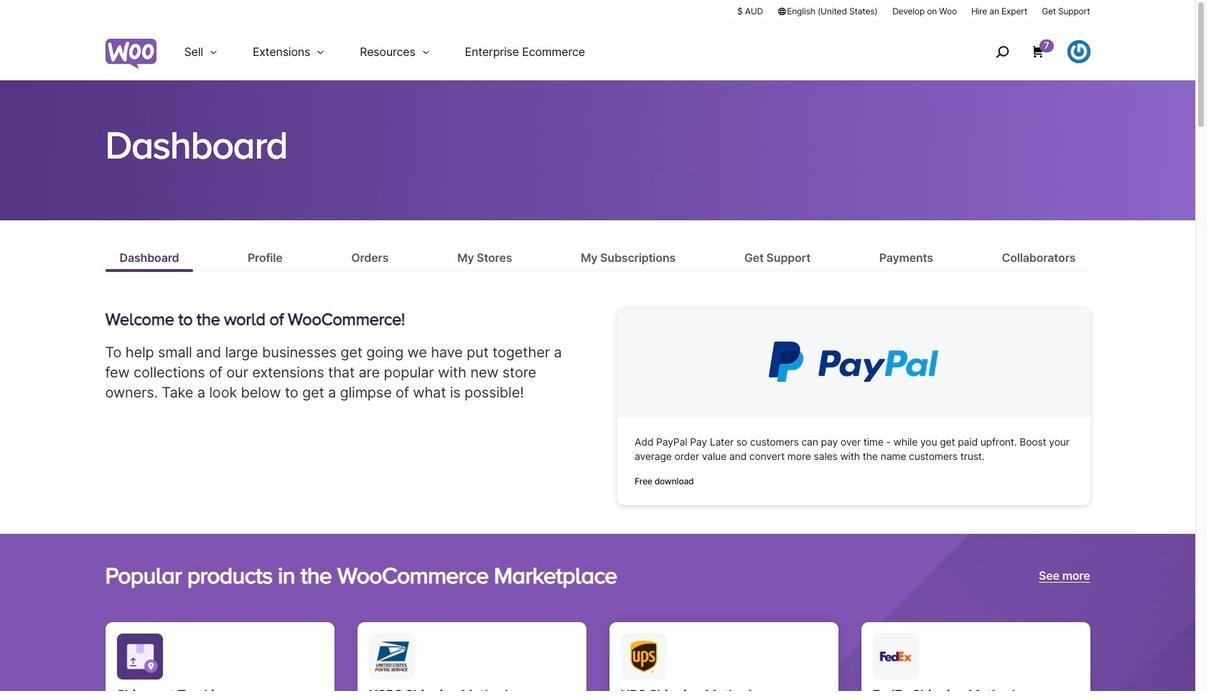 Task type: locate. For each thing, give the bounding box(es) containing it.
search image
[[991, 40, 1014, 63]]

open account menu image
[[1067, 40, 1090, 63]]



Task type: describe. For each thing, give the bounding box(es) containing it.
service navigation menu element
[[965, 28, 1090, 75]]



Task type: vqa. For each thing, say whether or not it's contained in the screenshot.
can within By default a text based logo is displayed in the header, but if you want to display an image instead you can add one via
no



